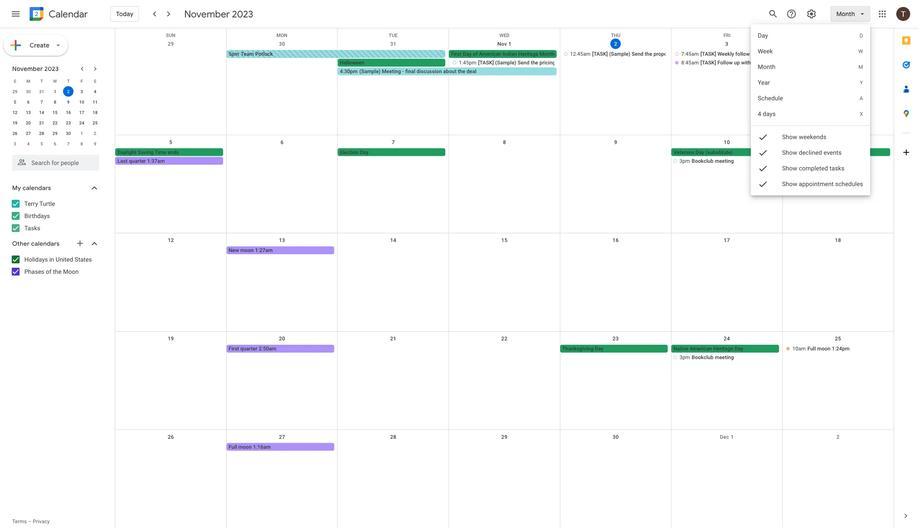 Task type: vqa. For each thing, say whether or not it's contained in the screenshot.
15 element
yes



Task type: describe. For each thing, give the bounding box(es) containing it.
3pm bookclub meeting for day
[[680, 158, 735, 164]]

declined
[[800, 149, 823, 156]]

native american heritage day button
[[672, 345, 780, 353]]

last quarter 1:37am button
[[115, 157, 223, 165]]

calendar element
[[28, 5, 88, 24]]

october 29 element
[[10, 86, 20, 97]]

nov
[[498, 41, 507, 47]]

daylight saving time ends last quarter 1:37am
[[118, 149, 179, 164]]

proposal
[[654, 51, 675, 57]]

row containing s
[[8, 76, 102, 86]]

create button
[[3, 35, 68, 56]]

first for first quarter 2:50am
[[229, 346, 239, 352]]

13 inside grid
[[279, 237, 285, 243]]

quarter inside daylight saving time ends last quarter 1:37am
[[129, 158, 146, 164]]

30 element
[[63, 128, 74, 138]]

moon for 15
[[241, 247, 254, 253]]

tasks
[[24, 224, 40, 232]]

mon
[[277, 33, 288, 38]]

potluck
[[255, 51, 273, 57]]

states
[[75, 256, 92, 263]]

18 inside row group
[[93, 110, 98, 115]]

of inside first day of american indian heritage month button
[[473, 51, 478, 57]]

1 vertical spatial november 2023
[[12, 65, 59, 73]]

month inside month menu item
[[759, 63, 776, 71]]

wed
[[500, 33, 510, 38]]

the inside list
[[53, 268, 62, 275]]

1:45pm
[[459, 60, 477, 66]]

birthdays
[[24, 212, 50, 219]]

moon
[[63, 268, 79, 275]]

first for first day of american indian heritage month
[[451, 51, 462, 57]]

d
[[860, 33, 864, 39]]

first day of american indian heritage month
[[451, 51, 555, 57]]

election
[[340, 149, 359, 155]]

terms – privacy
[[12, 518, 50, 525]]

ends
[[168, 149, 179, 155]]

(substitute)
[[706, 149, 733, 155]]

13 inside 13 'element'
[[26, 110, 31, 115]]

8 for sun
[[503, 139, 506, 145]]

terms
[[12, 518, 27, 525]]

5pm
[[229, 51, 239, 57]]

27 for dec 1
[[279, 434, 285, 440]]

14 element
[[36, 107, 47, 118]]

december 6 element
[[50, 138, 60, 149]]

8:45am
[[682, 60, 699, 66]]

1 vertical spatial 12
[[168, 237, 174, 243]]

3pm bookclub meeting for american
[[680, 354, 735, 360]]

1 vertical spatial moon
[[818, 346, 831, 352]]

1 horizontal spatial 7
[[67, 141, 70, 146]]

american inside button
[[479, 51, 502, 57]]

privacy
[[33, 518, 50, 525]]

21 inside grid
[[391, 336, 397, 342]]

9 for sun
[[615, 139, 618, 145]]

cell containing daylight saving time ends
[[115, 148, 227, 166]]

20 inside grid
[[279, 336, 285, 342]]

1:27am
[[255, 247, 273, 253]]

3 check checkbox item from the top
[[752, 161, 871, 176]]

other
[[12, 240, 30, 248]]

7:45am [task] weekly follow up (sample)
[[682, 51, 780, 57]]

show appointment schedules
[[783, 180, 864, 188]]

time
[[155, 149, 167, 155]]

21 element
[[36, 118, 47, 128]]

meeting for (substitute)
[[716, 158, 735, 164]]

december 3 element
[[10, 138, 20, 149]]

1 t from the left
[[40, 78, 43, 84]]

week menu item
[[752, 44, 871, 59]]

26 for dec 1
[[168, 434, 174, 440]]

schedule menu item
[[752, 91, 871, 106]]

4 check checkbox item from the top
[[752, 176, 871, 192]]

8 for november 2023
[[54, 99, 56, 104]]

1 right 'october 31' element
[[54, 89, 56, 94]]

full moon 1:16am
[[229, 444, 271, 450]]

quarter inside button
[[241, 346, 258, 352]]

10am
[[793, 346, 807, 352]]

1 horizontal spatial 17
[[724, 237, 731, 243]]

16 inside november 2023 grid
[[66, 110, 71, 115]]

30 inside october 30 element
[[26, 89, 31, 94]]

heritage inside button
[[714, 346, 734, 352]]

daylight saving time ends button
[[115, 148, 223, 156]]

4 days
[[759, 110, 777, 118]]

10am full moon 1:24pm
[[793, 346, 850, 352]]

0 horizontal spatial 3
[[14, 141, 16, 146]]

calendar
[[49, 8, 88, 20]]

tasks
[[830, 165, 845, 172]]

0 vertical spatial (sample)
[[759, 51, 780, 57]]

(sample) for [task] (sample) send the proposal document
[[610, 51, 631, 57]]

12:45am [task] (sample) send the proposal document
[[571, 51, 699, 57]]

day for veterans day (substitute)
[[696, 149, 705, 155]]

1 horizontal spatial 9
[[94, 141, 96, 146]]

fri
[[724, 33, 731, 38]]

daylight
[[118, 149, 137, 155]]

1 horizontal spatial 2023
[[232, 8, 254, 20]]

holidays in united states
[[24, 256, 92, 263]]

10 for sun
[[724, 139, 731, 145]]

3 for nov 1
[[726, 41, 729, 47]]

schedules
[[836, 180, 864, 188]]

m for month
[[859, 64, 864, 70]]

final
[[406, 68, 416, 74]]

1 horizontal spatial 6
[[54, 141, 56, 146]]

week
[[759, 48, 774, 55]]

21 inside 21 element
[[39, 120, 44, 125]]

7:45am
[[682, 51, 699, 57]]

20 inside the 20 element
[[26, 120, 31, 125]]

add other calendars image
[[76, 239, 84, 248]]

with
[[742, 60, 752, 66]]

25 element
[[90, 118, 100, 128]]

y
[[861, 80, 864, 86]]

6 for sun
[[281, 139, 284, 145]]

dec
[[721, 434, 730, 440]]

december 7 element
[[63, 138, 74, 149]]

the left the proposal at right
[[645, 51, 653, 57]]

dec 1
[[721, 434, 735, 440]]

new
[[229, 247, 239, 253]]

day for election day
[[360, 149, 369, 155]]

saving
[[138, 149, 154, 155]]

day for first day of american indian heritage month
[[463, 51, 472, 57]]

26 element
[[10, 128, 20, 138]]

2:50am
[[259, 346, 277, 352]]

today button
[[111, 3, 139, 24]]

nov 1
[[498, 41, 512, 47]]

0 vertical spatial november
[[184, 8, 230, 20]]

thanksgiving day
[[563, 346, 604, 352]]

27 element
[[23, 128, 34, 138]]

10 for november 2023
[[79, 99, 84, 104]]

pricing
[[540, 60, 556, 66]]

meeting
[[382, 68, 401, 74]]

other calendars button
[[2, 237, 108, 251]]

day menu item
[[752, 28, 871, 44]]

4 days menu item
[[752, 106, 871, 122]]

october 30 element
[[23, 86, 34, 97]]

23 inside grid
[[66, 120, 71, 125]]

2 inside cell
[[67, 89, 70, 94]]

phases
[[24, 268, 44, 275]]

row containing 29
[[8, 86, 102, 97]]

28 element
[[36, 128, 47, 138]]

(sample) inside 5pm team potluck halloween 4:30pm (sample) meeting - final discussion about the deal
[[360, 68, 381, 74]]

1 s from the left
[[14, 78, 16, 84]]

in
[[49, 256, 54, 263]]

turtle
[[39, 200, 55, 207]]

[task] for [task] weekly follow up (sample)
[[701, 51, 717, 57]]

7 for sun
[[392, 139, 395, 145]]

discussion
[[417, 68, 442, 74]]

0 vertical spatial up
[[752, 51, 758, 57]]

december 9 element
[[90, 138, 100, 149]]

other calendars list
[[2, 252, 108, 279]]

heritage inside button
[[519, 51, 539, 57]]

1:45pm [task] (sample) send the pricing quote
[[459, 60, 571, 66]]

2 check checkbox item from the top
[[752, 145, 871, 161]]

31 for 1
[[39, 89, 44, 94]]

calendars for other calendars
[[31, 240, 60, 248]]

19 inside row group
[[12, 120, 17, 125]]

month inside month 'popup button'
[[837, 10, 856, 18]]

my calendars list
[[2, 197, 108, 235]]

terms link
[[12, 518, 27, 525]]

11 element
[[90, 97, 100, 107]]

row containing 2
[[115, 37, 895, 135]]

18 element
[[90, 107, 100, 118]]

moon for 29
[[239, 444, 252, 450]]

deal
[[467, 68, 477, 74]]

3pm for veterans
[[680, 158, 691, 164]]

22 inside 22 element
[[53, 120, 58, 125]]

5 for sun
[[169, 139, 173, 145]]

17 inside row group
[[79, 110, 84, 115]]

the inside "cell"
[[531, 60, 539, 66]]

the inside 5pm team potluck halloween 4:30pm (sample) meeting - final discussion about the deal
[[458, 68, 466, 74]]

26 for 1
[[12, 131, 17, 136]]

halloween
[[340, 60, 365, 66]]

full moon 1:16am button
[[227, 443, 335, 451]]

1 check checkbox item from the top
[[752, 129, 871, 145]]

19 inside grid
[[168, 336, 174, 342]]

month menu item
[[752, 59, 871, 75]]

1 horizontal spatial 5
[[40, 141, 43, 146]]

december 5 element
[[36, 138, 47, 149]]

december 4 element
[[23, 138, 34, 149]]

team
[[241, 51, 254, 57]]

a
[[860, 95, 864, 101]]

first quarter 2:50am
[[229, 346, 277, 352]]

6 for november 2023
[[27, 99, 30, 104]]

united
[[56, 256, 73, 263]]

show declined events
[[783, 149, 843, 156]]

day for veterans day
[[807, 149, 816, 155]]

follow
[[718, 60, 733, 66]]

-
[[403, 68, 404, 74]]

0 horizontal spatial 2023
[[44, 65, 59, 73]]

1 horizontal spatial 16
[[613, 237, 619, 243]]

show for show weekends
[[783, 133, 798, 141]]

1 horizontal spatial 23
[[613, 336, 619, 342]]



Task type: locate. For each thing, give the bounding box(es) containing it.
0 horizontal spatial 17
[[79, 110, 84, 115]]

1 vertical spatial 28
[[391, 434, 397, 440]]

full left 1:16am
[[229, 444, 237, 450]]

veterans for veterans day
[[785, 149, 806, 155]]

0 vertical spatial november 2023
[[184, 8, 254, 20]]

first
[[451, 51, 462, 57], [229, 346, 239, 352]]

14 inside november 2023 grid
[[39, 110, 44, 115]]

5 for november 2023
[[14, 99, 16, 104]]

31 right october 30 element
[[39, 89, 44, 94]]

settings menu image
[[807, 9, 818, 19]]

0 horizontal spatial w
[[53, 78, 57, 84]]

5 up 'daylight saving time ends' button
[[169, 139, 173, 145]]

(sample) down week
[[773, 60, 794, 66]]

22 element
[[50, 118, 60, 128]]

0 horizontal spatial 24
[[79, 120, 84, 125]]

american inside button
[[690, 346, 713, 352]]

december 2 element
[[90, 128, 100, 138]]

american down nov
[[479, 51, 502, 57]]

3 down the 26 element
[[14, 141, 16, 146]]

10 up veterans day (substitute) button on the right of page
[[724, 139, 731, 145]]

2 horizontal spatial 5
[[169, 139, 173, 145]]

of up 1:45pm
[[473, 51, 478, 57]]

my calendars
[[12, 184, 51, 192]]

grid
[[115, 28, 895, 528]]

12 element
[[10, 107, 20, 118]]

heritage up 1:45pm [task] (sample) send the pricing quote
[[519, 51, 539, 57]]

0 vertical spatial 28
[[39, 131, 44, 136]]

1 horizontal spatial 18
[[836, 237, 842, 243]]

3pm bookclub meeting down native american heritage day
[[680, 354, 735, 360]]

2023 up team
[[232, 8, 254, 20]]

0 horizontal spatial november
[[12, 65, 43, 73]]

new moon 1:27am
[[229, 247, 273, 253]]

moon left 1:16am
[[239, 444, 252, 450]]

0 horizontal spatial 10
[[79, 99, 84, 104]]

meeting
[[716, 158, 735, 164], [716, 354, 735, 360]]

0 vertical spatial 27
[[26, 131, 31, 136]]

4 check from the top
[[759, 179, 769, 189]]

15 inside grid
[[502, 237, 508, 243]]

31 inside november 2023 grid
[[39, 89, 44, 94]]

day inside button
[[696, 149, 705, 155]]

0 horizontal spatial 13
[[26, 110, 31, 115]]

bookclub for day
[[692, 158, 714, 164]]

0 horizontal spatial 27
[[26, 131, 31, 136]]

0 vertical spatial 19
[[12, 120, 17, 125]]

1 vertical spatial heritage
[[714, 346, 734, 352]]

3pm bookclub meeting
[[680, 158, 735, 164], [680, 354, 735, 360]]

w
[[859, 48, 864, 54], [53, 78, 57, 84]]

menu
[[752, 24, 871, 195]]

10
[[79, 99, 84, 104], [724, 139, 731, 145]]

up
[[752, 51, 758, 57], [735, 60, 741, 66]]

7 for november 2023
[[40, 99, 43, 104]]

1 vertical spatial 25
[[836, 336, 842, 342]]

up right follow
[[752, 51, 758, 57]]

1 vertical spatial 24
[[724, 336, 731, 342]]

1 vertical spatial meeting
[[716, 354, 735, 360]]

13 up the new moon 1:27am 'button'
[[279, 237, 285, 243]]

cell
[[115, 50, 227, 76], [338, 50, 561, 76], [449, 50, 571, 76], [672, 50, 794, 76], [783, 50, 895, 76], [115, 148, 227, 166], [227, 148, 338, 166], [449, 148, 561, 166], [561, 148, 672, 166], [672, 148, 783, 166], [115, 246, 227, 255], [338, 246, 449, 255], [449, 246, 561, 255], [561, 246, 672, 255], [672, 246, 783, 255], [115, 345, 227, 362], [338, 345, 449, 362], [449, 345, 561, 362], [672, 345, 783, 362], [115, 443, 227, 452], [338, 443, 449, 452], [449, 443, 561, 452], [561, 443, 672, 452], [672, 443, 783, 452]]

bookclub down veterans day (substitute)
[[692, 158, 714, 164]]

tab list
[[895, 28, 919, 504]]

cell containing native american heritage day
[[672, 345, 783, 362]]

10 inside november 2023 grid
[[79, 99, 84, 104]]

1 horizontal spatial 12
[[168, 237, 174, 243]]

0 vertical spatial of
[[473, 51, 478, 57]]

3 for 1
[[81, 89, 83, 94]]

22
[[53, 120, 58, 125], [502, 336, 508, 342]]

heritage right native
[[714, 346, 734, 352]]

moon left 1:24pm
[[818, 346, 831, 352]]

2 horizontal spatial 8
[[503, 139, 506, 145]]

m
[[859, 64, 864, 70], [26, 78, 30, 84]]

m inside menu item
[[859, 64, 864, 70]]

m up october 30 element
[[26, 78, 30, 84]]

12 inside november 2023 grid
[[12, 110, 17, 115]]

4 for 'december 4' element
[[27, 141, 30, 146]]

[task] for [task] (sample) send the pricing quote
[[479, 60, 494, 66]]

weekends
[[800, 133, 827, 141]]

veterans inside button
[[674, 149, 695, 155]]

show left appointment
[[783, 180, 798, 188]]

1 horizontal spatial 28
[[391, 434, 397, 440]]

cell containing veterans day (substitute)
[[672, 148, 783, 166]]

the left "pricing"
[[531, 60, 539, 66]]

schedule
[[759, 95, 784, 102]]

1 horizontal spatial 26
[[168, 434, 174, 440]]

13 element
[[23, 107, 34, 118]]

23 up "thanksgiving day" button
[[613, 336, 619, 342]]

0 horizontal spatial 8
[[54, 99, 56, 104]]

25 up 1:24pm
[[836, 336, 842, 342]]

4 show from the top
[[783, 180, 798, 188]]

holidays
[[24, 256, 48, 263]]

10 up "17" element
[[79, 99, 84, 104]]

0 horizontal spatial 14
[[39, 110, 44, 115]]

check checkbox item up show completed tasks
[[752, 145, 871, 161]]

1 vertical spatial 20
[[279, 336, 285, 342]]

month down week
[[759, 63, 776, 71]]

cell containing 7:45am
[[672, 50, 794, 76]]

row containing sun
[[115, 28, 895, 38]]

cell containing first day of american indian heritage month
[[449, 50, 571, 76]]

1 vertical spatial 17
[[724, 237, 731, 243]]

november 2023 up 'october 31' element
[[12, 65, 59, 73]]

follow
[[736, 51, 751, 57]]

0 horizontal spatial full
[[229, 444, 237, 450]]

w inside row
[[53, 78, 57, 84]]

1 horizontal spatial november 2023
[[184, 8, 254, 20]]

1 horizontal spatial (sample)
[[496, 60, 517, 66]]

3 show from the top
[[783, 165, 798, 172]]

15 element
[[50, 107, 60, 118]]

bookclub for american
[[692, 354, 714, 360]]

check checkbox item
[[752, 129, 871, 145], [752, 145, 871, 161], [752, 161, 871, 176], [752, 176, 871, 192]]

(sample) inside "cell"
[[496, 60, 517, 66]]

2 3pm bookclub meeting from the top
[[680, 354, 735, 360]]

show for show completed tasks
[[783, 165, 798, 172]]

3 down fri
[[726, 41, 729, 47]]

calendars inside my calendars dropdown button
[[23, 184, 51, 192]]

1:16am
[[253, 444, 271, 450]]

1 check from the top
[[759, 132, 769, 142]]

2 show from the top
[[783, 149, 798, 156]]

veterans left (substitute)
[[674, 149, 695, 155]]

month right settings menu "icon"
[[837, 10, 856, 18]]

native
[[674, 346, 689, 352]]

month inside first day of american indian heritage month button
[[540, 51, 555, 57]]

first quarter 2:50am button
[[227, 345, 335, 353]]

[task] right 12:45am
[[593, 51, 608, 57]]

0 horizontal spatial send
[[518, 60, 530, 66]]

veterans inside button
[[785, 149, 806, 155]]

1 vertical spatial 27
[[279, 434, 285, 440]]

calendar heading
[[47, 8, 88, 20]]

[task] right 1:45pm
[[479, 60, 494, 66]]

menu containing check
[[752, 24, 871, 195]]

7 down 30 element
[[67, 141, 70, 146]]

0 horizontal spatial 4
[[27, 141, 30, 146]]

27 for 1
[[26, 131, 31, 136]]

american right native
[[690, 346, 713, 352]]

1 horizontal spatial 4
[[94, 89, 96, 94]]

veterans day button
[[783, 148, 891, 156]]

1 vertical spatial 10
[[724, 139, 731, 145]]

–
[[28, 518, 32, 525]]

(sample) down 'first day of american indian heritage month'
[[496, 60, 517, 66]]

0 horizontal spatial november 2023
[[12, 65, 59, 73]]

28 inside row group
[[39, 131, 44, 136]]

row containing 3
[[8, 138, 102, 149]]

1 horizontal spatial of
[[473, 51, 478, 57]]

first day of american indian heritage month button
[[449, 50, 557, 58]]

0 horizontal spatial 19
[[12, 120, 17, 125]]

election day
[[340, 149, 369, 155]]

30 inside 30 element
[[66, 131, 71, 136]]

check for show completed tasks
[[759, 163, 769, 174]]

2 t from the left
[[67, 78, 70, 84]]

0 vertical spatial 23
[[66, 120, 71, 125]]

send inside "cell"
[[518, 60, 530, 66]]

3pm down veterans day (substitute)
[[680, 158, 691, 164]]

row group
[[8, 86, 102, 149]]

26 inside grid
[[168, 434, 174, 440]]

0 horizontal spatial 12
[[12, 110, 17, 115]]

9 inside grid
[[615, 139, 618, 145]]

7 up 14 element
[[40, 99, 43, 104]]

0 vertical spatial 31
[[391, 41, 397, 47]]

0 vertical spatial 16
[[66, 110, 71, 115]]

27 inside november 2023 grid
[[26, 131, 31, 136]]

document
[[676, 51, 699, 57]]

2 s from the left
[[94, 78, 96, 84]]

calendars for my calendars
[[23, 184, 51, 192]]

31 down "tue" at the left top
[[391, 41, 397, 47]]

4 for 4 days
[[759, 110, 762, 118]]

1 horizontal spatial 21
[[391, 336, 397, 342]]

1 show from the top
[[783, 133, 798, 141]]

create
[[30, 41, 50, 49]]

3pm down native
[[680, 354, 691, 360]]

10 element
[[77, 97, 87, 107]]

3pm bookclub meeting down veterans day (substitute)
[[680, 158, 735, 164]]

1 vertical spatial november
[[12, 65, 43, 73]]

[task] left follow
[[701, 60, 717, 66]]

0 vertical spatial 3pm
[[680, 158, 691, 164]]

1 vertical spatial 4
[[759, 110, 762, 118]]

1 horizontal spatial full
[[808, 346, 817, 352]]

t up 'october 31' element
[[40, 78, 43, 84]]

[task] left weekly
[[701, 51, 717, 57]]

None search field
[[0, 151, 108, 171]]

(sample) down thu
[[610, 51, 631, 57]]

15 inside row group
[[53, 110, 58, 115]]

4 down 27 element
[[27, 141, 30, 146]]

w left 'f'
[[53, 78, 57, 84]]

1 horizontal spatial 10
[[724, 139, 731, 145]]

4 inside menu item
[[759, 110, 762, 118]]

show for show declined events
[[783, 149, 798, 156]]

completed
[[800, 165, 829, 172]]

(sample) for [task] (sample) send the pricing quote
[[496, 60, 517, 66]]

2 horizontal spatial 4
[[759, 110, 762, 118]]

check for show appointment schedules
[[759, 179, 769, 189]]

2 veterans from the left
[[785, 149, 806, 155]]

full right 10am
[[808, 346, 817, 352]]

quarter left 2:50am
[[241, 346, 258, 352]]

5pm team potluck halloween 4:30pm (sample) meeting - final discussion about the deal
[[229, 51, 477, 74]]

3 check from the top
[[759, 163, 769, 174]]

tue
[[389, 33, 398, 38]]

sun
[[166, 33, 176, 38]]

s
[[14, 78, 16, 84], [94, 78, 96, 84]]

0 horizontal spatial t
[[40, 78, 43, 84]]

1 vertical spatial of
[[46, 268, 52, 275]]

up left with
[[735, 60, 741, 66]]

meeting down veterans day (substitute) button on the right of page
[[716, 158, 735, 164]]

12:45am
[[571, 51, 591, 57]]

29 element
[[50, 128, 60, 138]]

of inside other calendars list
[[46, 268, 52, 275]]

[task] for [task] follow up with widgetz (sample)
[[701, 60, 717, 66]]

m for s
[[26, 78, 30, 84]]

november 2023
[[184, 8, 254, 20], [12, 65, 59, 73]]

(sample)
[[610, 51, 631, 57], [496, 60, 517, 66], [360, 68, 381, 74]]

veterans for veterans day (substitute)
[[674, 149, 695, 155]]

0 vertical spatial calendars
[[23, 184, 51, 192]]

calendars up in
[[31, 240, 60, 248]]

6
[[27, 99, 30, 104], [281, 139, 284, 145], [54, 141, 56, 146]]

0 horizontal spatial up
[[735, 60, 741, 66]]

1 vertical spatial 22
[[502, 336, 508, 342]]

1 right 'dec'
[[731, 434, 735, 440]]

2 vertical spatial 4
[[27, 141, 30, 146]]

show weekends
[[783, 133, 827, 141]]

october 31 element
[[36, 86, 47, 97]]

0 vertical spatial quarter
[[129, 158, 146, 164]]

3
[[726, 41, 729, 47], [81, 89, 83, 94], [14, 141, 16, 146]]

24 inside row group
[[79, 120, 84, 125]]

20
[[26, 120, 31, 125], [279, 336, 285, 342]]

0 horizontal spatial 16
[[66, 110, 71, 115]]

1 horizontal spatial november
[[184, 8, 230, 20]]

24 element
[[77, 118, 87, 128]]

17
[[79, 110, 84, 115], [724, 237, 731, 243]]

november 2023 up the 5pm
[[184, 8, 254, 20]]

19 element
[[10, 118, 20, 128]]

20 down 13 'element' at the left top
[[26, 120, 31, 125]]

m up y at the top of page
[[859, 64, 864, 70]]

20 up first quarter 2:50am button
[[279, 336, 285, 342]]

29
[[168, 41, 174, 47], [12, 89, 17, 94], [53, 131, 58, 136], [502, 434, 508, 440]]

t up '2' cell
[[67, 78, 70, 84]]

1 down 24 element
[[81, 131, 83, 136]]

day inside menu item
[[759, 32, 769, 39]]

16
[[66, 110, 71, 115], [613, 237, 619, 243]]

2 meeting from the top
[[716, 354, 735, 360]]

0 horizontal spatial quarter
[[129, 158, 146, 164]]

0 vertical spatial 24
[[79, 120, 84, 125]]

15
[[53, 110, 58, 115], [502, 237, 508, 243]]

2, today element
[[63, 86, 74, 97]]

of down in
[[46, 268, 52, 275]]

7 up election day button
[[392, 139, 395, 145]]

2 horizontal spatial 9
[[615, 139, 618, 145]]

0 vertical spatial american
[[479, 51, 502, 57]]

calendars up terry turtle
[[23, 184, 51, 192]]

meeting down 'native american heritage day' button
[[716, 354, 735, 360]]

2023 up 'october 31' element
[[44, 65, 59, 73]]

1 vertical spatial 18
[[836, 237, 842, 243]]

x
[[861, 111, 864, 117]]

send for pricing
[[518, 60, 530, 66]]

today
[[116, 10, 134, 18]]

the
[[645, 51, 653, 57], [531, 60, 539, 66], [458, 68, 466, 74], [53, 268, 62, 275]]

24 up 'native american heritage day' button
[[724, 336, 731, 342]]

veterans day (substitute) button
[[672, 148, 780, 156]]

2 check from the top
[[759, 148, 769, 158]]

december 1 element
[[77, 128, 87, 138]]

24 inside grid
[[724, 336, 731, 342]]

2 bookclub from the top
[[692, 354, 714, 360]]

2 horizontal spatial month
[[837, 10, 856, 18]]

m inside row
[[26, 78, 30, 84]]

month up "pricing"
[[540, 51, 555, 57]]

calendars inside 'other calendars' dropdown button
[[31, 240, 60, 248]]

1 3pm from the top
[[680, 158, 691, 164]]

check checkbox item down declined
[[752, 161, 871, 176]]

f
[[81, 78, 83, 84]]

23 up 30 element
[[66, 120, 71, 125]]

year menu item
[[752, 75, 871, 91]]

14
[[39, 110, 44, 115], [391, 237, 397, 243]]

1 3pm bookclub meeting from the top
[[680, 158, 735, 164]]

1 vertical spatial 21
[[391, 336, 397, 342]]

w inside menu item
[[859, 48, 864, 54]]

20 element
[[23, 118, 34, 128]]

1:24pm
[[833, 346, 850, 352]]

27 down the 20 element on the top left
[[26, 131, 31, 136]]

26 inside row group
[[12, 131, 17, 136]]

0 vertical spatial 20
[[26, 120, 31, 125]]

check checkbox item up declined
[[752, 129, 871, 145]]

main drawer image
[[10, 9, 21, 19]]

moon inside the new moon 1:27am 'button'
[[241, 247, 254, 253]]

meeting for heritage
[[716, 354, 735, 360]]

widgetz
[[753, 60, 772, 66]]

month
[[837, 10, 856, 18], [540, 51, 555, 57], [759, 63, 776, 71]]

1 horizontal spatial 25
[[836, 336, 842, 342]]

3pm for native
[[680, 354, 691, 360]]

9 for november 2023
[[67, 99, 70, 104]]

1 bookclub from the top
[[692, 158, 714, 164]]

[task] for [task] (sample) send the proposal document
[[593, 51, 608, 57]]

1 horizontal spatial 3
[[81, 89, 83, 94]]

28 for dec 1
[[391, 434, 397, 440]]

quarter down saving
[[129, 158, 146, 164]]

1 vertical spatial 19
[[168, 336, 174, 342]]

bookclub down native american heritage day
[[692, 354, 714, 360]]

1 vertical spatial 14
[[391, 237, 397, 243]]

first inside "cell"
[[451, 51, 462, 57]]

4:30pm
[[340, 68, 358, 74]]

0 horizontal spatial first
[[229, 346, 239, 352]]

1 vertical spatial 3pm
[[680, 354, 691, 360]]

0 vertical spatial month
[[837, 10, 856, 18]]

show up the "veterans day"
[[783, 133, 798, 141]]

check checkbox item down show completed tasks
[[752, 176, 871, 192]]

show down the "veterans day"
[[783, 165, 798, 172]]

first up 1:45pm
[[451, 51, 462, 57]]

(sample)
[[759, 51, 780, 57], [773, 60, 794, 66]]

election day button
[[338, 148, 446, 156]]

day for thanksgiving day
[[595, 346, 604, 352]]

send left the proposal at right
[[632, 51, 644, 57]]

days
[[764, 110, 777, 118]]

0 horizontal spatial american
[[479, 51, 502, 57]]

november 2023 grid
[[8, 76, 102, 149]]

5 up 12 element
[[14, 99, 16, 104]]

1 vertical spatial quarter
[[241, 346, 258, 352]]

0 vertical spatial bookclub
[[692, 158, 714, 164]]

8:45am [task] follow up with widgetz (sample)
[[682, 60, 794, 66]]

5 down "28" element
[[40, 141, 43, 146]]

veterans down the show weekends
[[785, 149, 806, 155]]

other calendars
[[12, 240, 60, 248]]

25 inside grid
[[836, 336, 842, 342]]

2 cell
[[62, 86, 75, 97]]

privacy link
[[33, 518, 50, 525]]

25 inside 25 element
[[93, 120, 98, 125]]

2 3pm from the top
[[680, 354, 691, 360]]

26
[[12, 131, 17, 136], [168, 434, 174, 440]]

year
[[759, 79, 771, 86]]

phases of the moon
[[24, 268, 79, 275]]

28 for 1
[[39, 131, 44, 136]]

terry
[[24, 200, 38, 207]]

thanksgiving
[[563, 346, 594, 352]]

s up october 29 element
[[14, 78, 16, 84]]

0 horizontal spatial month
[[540, 51, 555, 57]]

show left declined
[[783, 149, 798, 156]]

0 vertical spatial 21
[[39, 120, 44, 125]]

0 horizontal spatial 7
[[40, 99, 43, 104]]

1 vertical spatial m
[[26, 78, 30, 84]]

cell containing halloween
[[338, 50, 561, 76]]

check for show declined events
[[759, 148, 769, 158]]

grid containing 2
[[115, 28, 895, 528]]

1 vertical spatial (sample)
[[773, 60, 794, 66]]

4 left the days
[[759, 110, 762, 118]]

send down 'first day of american indian heritage month'
[[518, 60, 530, 66]]

show for show appointment schedules
[[783, 180, 798, 188]]

moon right new in the left top of the page
[[241, 247, 254, 253]]

27 up full moon 1:16am button
[[279, 434, 285, 440]]

(sample) down halloween at top left
[[360, 68, 381, 74]]

31 for nov 1
[[391, 41, 397, 47]]

1 veterans from the left
[[674, 149, 695, 155]]

1 inside december 1 element
[[81, 131, 83, 136]]

1 horizontal spatial 14
[[391, 237, 397, 243]]

0 vertical spatial heritage
[[519, 51, 539, 57]]

my
[[12, 184, 21, 192]]

first left 2:50am
[[229, 346, 239, 352]]

1 horizontal spatial 13
[[279, 237, 285, 243]]

4 up 11 element on the top left
[[94, 89, 96, 94]]

thanksgiving day button
[[561, 345, 668, 353]]

1 vertical spatial calendars
[[31, 240, 60, 248]]

terry turtle
[[24, 200, 55, 207]]

halloween button
[[338, 59, 446, 67]]

american
[[479, 51, 502, 57], [690, 346, 713, 352]]

13 up the 20 element on the top left
[[26, 110, 31, 115]]

check for show weekends
[[759, 132, 769, 142]]

(sample) up widgetz
[[759, 51, 780, 57]]

0 vertical spatial send
[[632, 51, 644, 57]]

17 element
[[77, 107, 87, 118]]

23 element
[[63, 118, 74, 128]]

row group containing 29
[[8, 86, 102, 149]]

the down holidays in united states
[[53, 268, 62, 275]]

december 8 element
[[77, 138, 87, 149]]

send for proposal
[[632, 51, 644, 57]]

moon inside full moon 1:16am button
[[239, 444, 252, 450]]

0 horizontal spatial 15
[[53, 110, 58, 115]]

s right 'f'
[[94, 78, 96, 84]]

24
[[79, 120, 84, 125], [724, 336, 731, 342]]

w down d
[[859, 48, 864, 54]]

3pm
[[680, 158, 691, 164], [680, 354, 691, 360]]

the left "deal"
[[458, 68, 466, 74]]

column header
[[784, 28, 895, 37]]

Search for people text field
[[17, 155, 94, 171]]

month button
[[832, 3, 871, 24]]

1 vertical spatial full
[[229, 444, 237, 450]]

1 horizontal spatial 8
[[81, 141, 83, 146]]

25 down the 18 element
[[93, 120, 98, 125]]

full inside button
[[229, 444, 237, 450]]

16 element
[[63, 107, 74, 118]]

1 meeting from the top
[[716, 158, 735, 164]]

weekly
[[718, 51, 735, 57]]

1 horizontal spatial up
[[752, 51, 758, 57]]

3 down 'f'
[[81, 89, 83, 94]]

row
[[115, 28, 895, 38], [115, 37, 895, 135], [8, 76, 102, 86], [8, 86, 102, 97], [8, 97, 102, 107], [8, 107, 102, 118], [8, 118, 102, 128], [8, 128, 102, 138], [115, 135, 895, 233], [8, 138, 102, 149], [115, 233, 895, 332], [115, 332, 895, 430], [115, 430, 895, 528]]

0 horizontal spatial s
[[14, 78, 16, 84]]

23
[[66, 120, 71, 125], [613, 336, 619, 342]]

24 down "17" element
[[79, 120, 84, 125]]

2 horizontal spatial 7
[[392, 139, 395, 145]]

1 right nov
[[509, 41, 512, 47]]

indian
[[503, 51, 517, 57]]

1 vertical spatial 13
[[279, 237, 285, 243]]

19
[[12, 120, 17, 125], [168, 336, 174, 342]]

1:37am
[[147, 158, 165, 164]]



